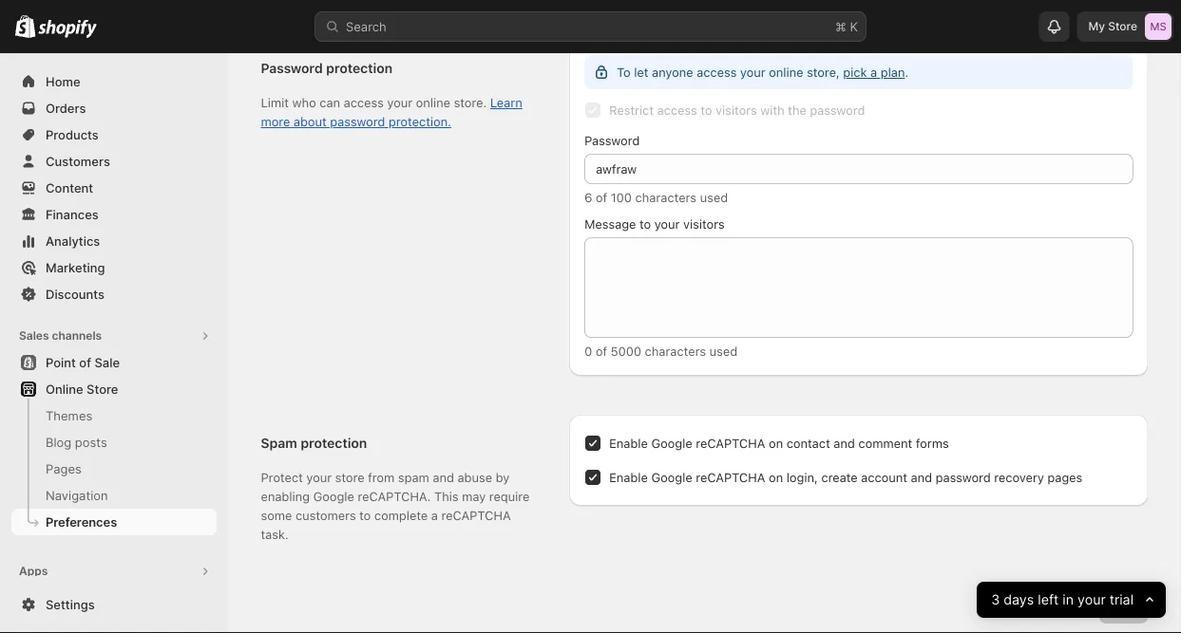 Task type: locate. For each thing, give the bounding box(es) containing it.
content
[[46, 181, 93, 195]]

0 vertical spatial online store
[[266, 23, 338, 38]]

shopify image
[[38, 19, 97, 38]]

home
[[46, 74, 80, 89]]

0 horizontal spatial online store
[[46, 382, 118, 397]]

in
[[1063, 593, 1074, 609]]

navigation link
[[11, 483, 217, 509]]

preferences
[[46, 515, 117, 530]]

preferences link
[[11, 509, 217, 536]]

online store down point of sale
[[46, 382, 118, 397]]

online store link
[[266, 21, 338, 40], [11, 376, 217, 403]]

online store left search
[[266, 23, 338, 38]]

1 vertical spatial online store
[[46, 382, 118, 397]]

online store
[[266, 23, 338, 38], [46, 382, 118, 397]]

add
[[46, 591, 70, 606]]

1 horizontal spatial online store
[[266, 23, 338, 38]]

point
[[46, 355, 76, 370]]

⌘ k
[[835, 19, 858, 34]]

my
[[1089, 19, 1105, 33]]

trial
[[1110, 593, 1134, 609]]

1 horizontal spatial store
[[307, 23, 338, 38]]

online store link down sale
[[11, 376, 217, 403]]

products
[[46, 127, 99, 142]]

channels
[[52, 329, 102, 343]]

online store link left search
[[266, 21, 338, 40]]

themes
[[46, 409, 92, 423]]

store right the "my"
[[1108, 19, 1138, 33]]

k
[[850, 19, 858, 34]]

shopify image
[[15, 15, 35, 38]]

my store image
[[1145, 13, 1172, 40]]

store left search
[[307, 23, 338, 38]]

add apps
[[46, 591, 102, 606]]

store
[[1108, 19, 1138, 33], [307, 23, 338, 38], [87, 382, 118, 397]]

online
[[266, 23, 303, 38], [46, 382, 83, 397]]

online left search
[[266, 23, 303, 38]]

1 vertical spatial online
[[46, 382, 83, 397]]

0 vertical spatial online store link
[[266, 21, 338, 40]]

add apps button
[[11, 585, 217, 612]]

3
[[991, 593, 1000, 609]]

settings link
[[11, 592, 217, 619]]

content link
[[11, 175, 217, 202]]

finances link
[[11, 202, 217, 228]]

store down sale
[[87, 382, 118, 397]]

1 horizontal spatial online
[[266, 23, 303, 38]]

pages link
[[11, 456, 217, 483]]

1 horizontal spatial online store link
[[266, 21, 338, 40]]

sale
[[94, 355, 120, 370]]

apps
[[73, 591, 102, 606]]

blog
[[46, 435, 71, 450]]

customers link
[[11, 148, 217, 175]]

pages
[[46, 462, 82, 477]]

blog posts
[[46, 435, 107, 450]]

navigation
[[46, 489, 108, 503]]

point of sale link
[[11, 350, 217, 376]]

online down point
[[46, 382, 83, 397]]

your
[[1078, 593, 1106, 609]]

customers
[[46, 154, 110, 169]]

1 vertical spatial online store link
[[11, 376, 217, 403]]

2 horizontal spatial store
[[1108, 19, 1138, 33]]



Task type: describe. For each thing, give the bounding box(es) containing it.
apps
[[19, 565, 48, 579]]

⌘
[[835, 19, 847, 34]]

search
[[346, 19, 387, 34]]

0 horizontal spatial online store link
[[11, 376, 217, 403]]

my store
[[1089, 19, 1138, 33]]

0 horizontal spatial online
[[46, 382, 83, 397]]

settings
[[46, 598, 95, 613]]

orders
[[46, 101, 86, 115]]

3 days left in your trial
[[991, 593, 1134, 609]]

point of sale
[[46, 355, 120, 370]]

discounts
[[46, 287, 105, 302]]

home link
[[11, 68, 217, 95]]

sales channels button
[[11, 323, 217, 350]]

blog posts link
[[11, 430, 217, 456]]

products link
[[11, 122, 217, 148]]

marketing link
[[11, 255, 217, 281]]

finances
[[46, 207, 99, 222]]

posts
[[75, 435, 107, 450]]

point of sale button
[[0, 350, 228, 376]]

marketing
[[46, 260, 105, 275]]

discounts link
[[11, 281, 217, 308]]

days
[[1004, 593, 1034, 609]]

themes link
[[11, 403, 217, 430]]

analytics link
[[11, 228, 217, 255]]

3 days left in your trial button
[[977, 583, 1166, 619]]

0 vertical spatial online
[[266, 23, 303, 38]]

sales channels
[[19, 329, 102, 343]]

of
[[79, 355, 91, 370]]

analytics
[[46, 234, 100, 249]]

orders link
[[11, 95, 217, 122]]

left
[[1038, 593, 1059, 609]]

apps button
[[11, 559, 217, 585]]

sales
[[19, 329, 49, 343]]

0 horizontal spatial store
[[87, 382, 118, 397]]



Task type: vqa. For each thing, say whether or not it's contained in the screenshot.
sales channels button
yes



